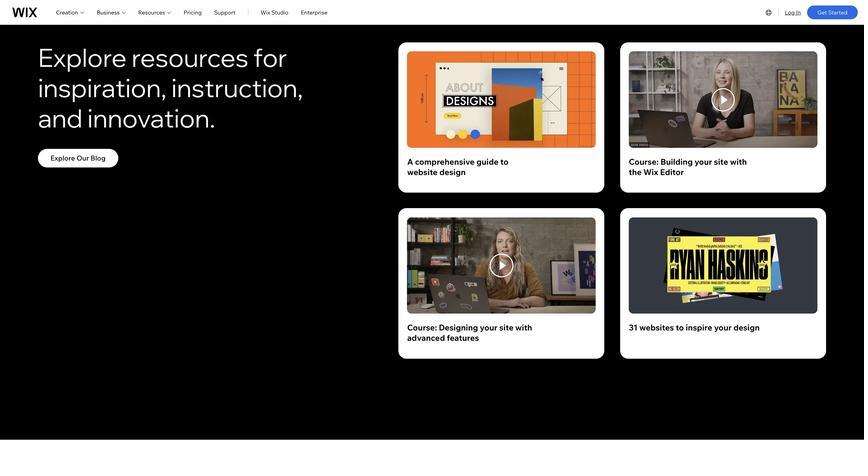 Task type: locate. For each thing, give the bounding box(es) containing it.
0 vertical spatial to
[[500, 157, 509, 167]]

site inside course: designing your site with advanced features
[[499, 323, 514, 333]]

1 vertical spatial wix
[[643, 167, 658, 177]]

thumbnail for a video course on designing your site with advanced features. image
[[407, 217, 596, 314]]

to inside a comprehensive guide to website design
[[500, 157, 509, 167]]

design
[[439, 167, 466, 177], [733, 323, 760, 333]]

site inside course: building your site with the wix editor
[[714, 157, 728, 167]]

instruction,
[[171, 72, 303, 103]]

to left 'inspire'
[[676, 323, 684, 333]]

guide
[[476, 157, 499, 167]]

0 horizontal spatial wix
[[261, 9, 270, 16]]

with for course: designing your site with advanced features
[[515, 323, 532, 333]]

to
[[500, 157, 509, 167], [676, 323, 684, 333]]

1 horizontal spatial design
[[733, 323, 760, 333]]

0 vertical spatial with
[[730, 157, 747, 167]]

explore our blog
[[50, 154, 106, 162]]

with inside course: building your site with the wix editor
[[730, 157, 747, 167]]

pricing
[[184, 9, 202, 16]]

course:
[[629, 157, 659, 167], [407, 323, 437, 333]]

explore
[[38, 41, 127, 73], [50, 154, 75, 162]]

get
[[817, 9, 827, 16]]

0 vertical spatial site
[[714, 157, 728, 167]]

with for course: building your site with the wix editor
[[730, 157, 747, 167]]

editor
[[660, 167, 684, 177]]

1 vertical spatial with
[[515, 323, 532, 333]]

course: building your site with the wix editor
[[629, 157, 747, 177]]

1 vertical spatial to
[[676, 323, 684, 333]]

creation button
[[56, 8, 84, 16]]

0 horizontal spatial site
[[499, 323, 514, 333]]

support
[[214, 9, 235, 16]]

1 horizontal spatial course:
[[629, 157, 659, 167]]

31
[[629, 323, 638, 333]]

with inside course: designing your site with advanced features
[[515, 323, 532, 333]]

course: for advanced
[[407, 323, 437, 333]]

explore inside explore resources for inspiration, instruction, and innovation.
[[38, 41, 127, 73]]

1 horizontal spatial with
[[730, 157, 747, 167]]

log in
[[785, 9, 801, 16]]

1 horizontal spatial to
[[676, 323, 684, 333]]

1 vertical spatial explore
[[50, 154, 75, 162]]

1 horizontal spatial your
[[695, 157, 712, 167]]

your for building
[[695, 157, 712, 167]]

business button
[[97, 8, 126, 16]]

to right "guide"
[[500, 157, 509, 167]]

0 vertical spatial design
[[439, 167, 466, 177]]

design inside a comprehensive guide to website design
[[439, 167, 466, 177]]

1 horizontal spatial wix
[[643, 167, 658, 177]]

log in link
[[785, 8, 801, 16]]

your right features
[[480, 323, 497, 333]]

course: inside course: building your site with the wix editor
[[629, 157, 659, 167]]

0 horizontal spatial to
[[500, 157, 509, 167]]

with
[[730, 157, 747, 167], [515, 323, 532, 333]]

a
[[407, 157, 413, 167]]

your inside course: designing your site with advanced features
[[480, 323, 497, 333]]

wix inside course: building your site with the wix editor
[[643, 167, 658, 177]]

comprehensive
[[415, 157, 475, 167]]

0 vertical spatial explore
[[38, 41, 127, 73]]

wix
[[261, 9, 270, 16], [643, 167, 658, 177]]

site
[[714, 157, 728, 167], [499, 323, 514, 333]]

2 horizontal spatial your
[[714, 323, 732, 333]]

your
[[695, 157, 712, 167], [480, 323, 497, 333], [714, 323, 732, 333]]

course: inside course: designing your site with advanced features
[[407, 323, 437, 333]]

0 vertical spatial wix
[[261, 9, 270, 16]]

started
[[828, 9, 847, 16]]

inspire
[[686, 323, 712, 333]]

your right 'inspire'
[[714, 323, 732, 333]]

1 vertical spatial site
[[499, 323, 514, 333]]

site for course: building your site with the wix editor
[[714, 157, 728, 167]]

your right the building
[[695, 157, 712, 167]]

1 vertical spatial course:
[[407, 323, 437, 333]]

0 horizontal spatial course:
[[407, 323, 437, 333]]

0 horizontal spatial design
[[439, 167, 466, 177]]

1 horizontal spatial site
[[714, 157, 728, 167]]

0 horizontal spatial with
[[515, 323, 532, 333]]

1 vertical spatial design
[[733, 323, 760, 333]]

0 horizontal spatial your
[[480, 323, 497, 333]]

language selector, english selected image
[[765, 8, 773, 16]]

your inside course: building your site with the wix editor
[[695, 157, 712, 167]]

0 vertical spatial course:
[[629, 157, 659, 167]]

wix right the
[[643, 167, 658, 177]]

wix left studio at the left top
[[261, 9, 270, 16]]

explore for explore resources for inspiration, instruction, and innovation.
[[38, 41, 127, 73]]

explore our blog link
[[38, 149, 118, 168]]



Task type: describe. For each thing, give the bounding box(es) containing it.
business
[[97, 9, 120, 16]]

pricing link
[[184, 8, 202, 16]]

enterprise link
[[301, 8, 327, 16]]

resources
[[132, 41, 248, 73]]

log
[[785, 9, 795, 16]]

innovation.
[[87, 102, 215, 134]]

a comprehensive guide to website design
[[407, 157, 509, 177]]

course: designing your site with advanced features
[[407, 323, 532, 343]]

in
[[796, 9, 801, 16]]

a stack of screenshots showcasing various website homepages. image
[[629, 217, 817, 314]]

features
[[447, 333, 479, 343]]

blog
[[91, 154, 106, 162]]

design for website
[[439, 167, 466, 177]]

support link
[[214, 8, 235, 16]]

for
[[253, 41, 287, 73]]

wix studio link
[[261, 8, 288, 16]]

website
[[407, 167, 438, 177]]

thumbnail for a video course on building a site with wix editor. image
[[629, 52, 817, 148]]

websites
[[639, 323, 674, 333]]

explore for explore our blog
[[50, 154, 75, 162]]

resources button
[[138, 8, 171, 16]]

get started link
[[807, 5, 858, 19]]

designing
[[439, 323, 478, 333]]

an image displaying various design elements linking to an article about website design. image
[[407, 52, 596, 148]]

creation
[[56, 9, 78, 16]]

site for course: designing your site with advanced features
[[499, 323, 514, 333]]

advanced
[[407, 333, 445, 343]]

studio
[[271, 9, 288, 16]]

our
[[77, 154, 89, 162]]

enterprise
[[301, 9, 327, 16]]

get started
[[817, 9, 847, 16]]

explore resources for inspiration, instruction, and innovation.
[[38, 41, 303, 134]]

your for designing
[[480, 323, 497, 333]]

wix studio
[[261, 9, 288, 16]]

design for your
[[733, 323, 760, 333]]

inspiration,
[[38, 72, 167, 103]]

31 websites to inspire your design
[[629, 323, 760, 333]]

building
[[660, 157, 693, 167]]

resources
[[138, 9, 165, 16]]

the
[[629, 167, 642, 177]]

and
[[38, 102, 83, 134]]

course: for the
[[629, 157, 659, 167]]



Task type: vqa. For each thing, say whether or not it's contained in the screenshot.
site to the right
yes



